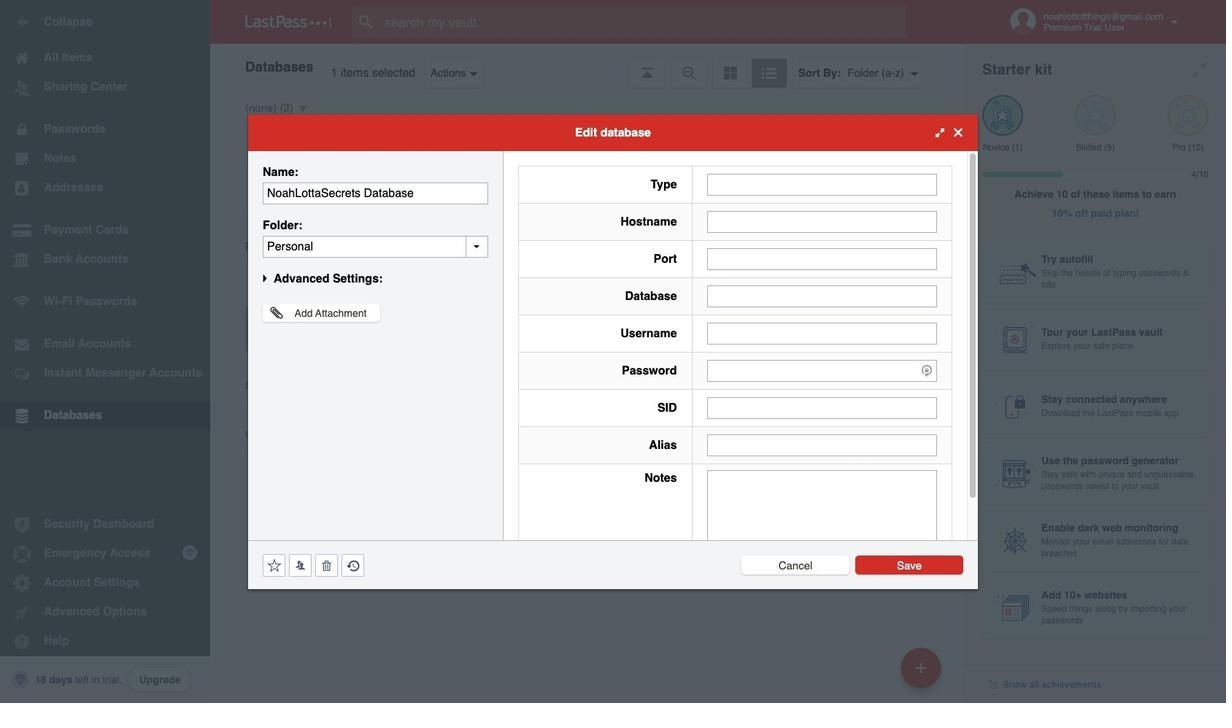 Task type: describe. For each thing, give the bounding box(es) containing it.
Search search field
[[352, 6, 935, 38]]

new item navigation
[[896, 643, 951, 703]]

new item image
[[916, 663, 927, 673]]

search my vault text field
[[352, 6, 935, 38]]



Task type: locate. For each thing, give the bounding box(es) containing it.
None text field
[[707, 173, 938, 195], [263, 182, 488, 204], [707, 211, 938, 233], [707, 248, 938, 270], [707, 173, 938, 195], [263, 182, 488, 204], [707, 211, 938, 233], [707, 248, 938, 270]]

dialog
[[248, 114, 978, 589]]

main navigation navigation
[[0, 0, 210, 703]]

vault options navigation
[[210, 44, 965, 88]]

None password field
[[707, 360, 938, 382]]

lastpass image
[[245, 15, 331, 28]]

None text field
[[263, 235, 488, 257], [707, 285, 938, 307], [707, 322, 938, 344], [707, 397, 938, 419], [707, 434, 938, 456], [707, 470, 938, 560], [263, 235, 488, 257], [707, 285, 938, 307], [707, 322, 938, 344], [707, 397, 938, 419], [707, 434, 938, 456], [707, 470, 938, 560]]



